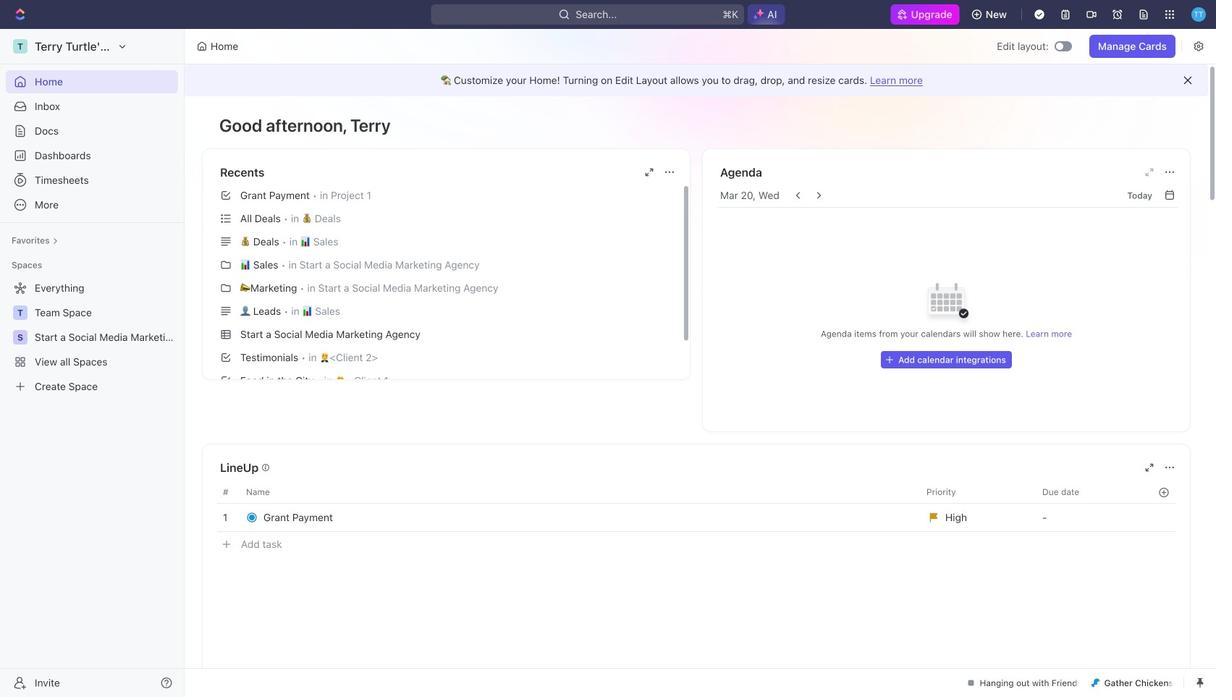 Task type: locate. For each thing, give the bounding box(es) containing it.
tree
[[6, 277, 178, 398]]

alert
[[185, 64, 1208, 96]]

start a social media marketing agency, , element
[[13, 330, 28, 345]]

team space, , element
[[13, 306, 28, 320]]



Task type: vqa. For each thing, say whether or not it's contained in the screenshot.
Start a Social Media Marketing Agency, , ELEMENT in the top left of the page
yes



Task type: describe. For each thing, give the bounding box(es) containing it.
terry turtle's workspace, , element
[[13, 39, 28, 54]]

tree inside the sidebar navigation
[[6, 277, 178, 398]]

sidebar navigation
[[0, 29, 188, 697]]

drumstick bite image
[[1091, 679, 1100, 687]]



